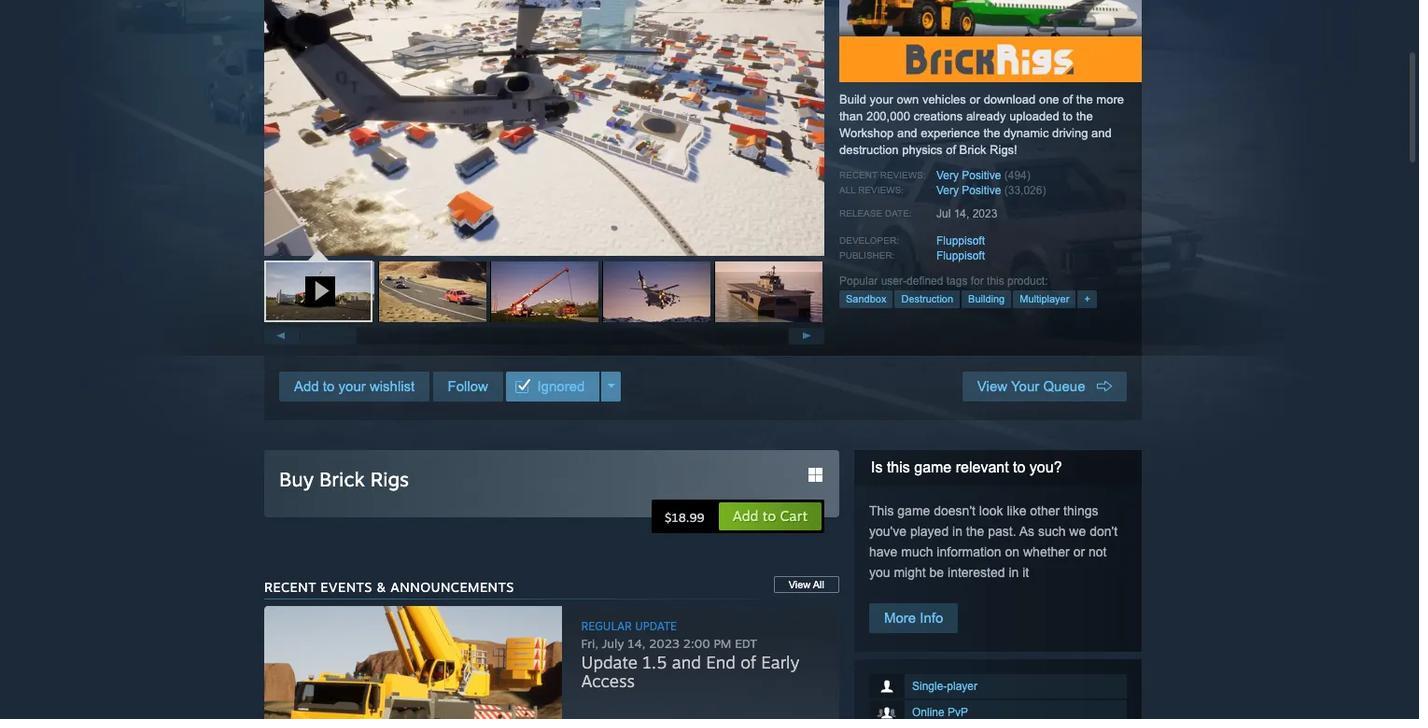 Task type: describe. For each thing, give the bounding box(es) containing it.
buy
[[279, 467, 314, 491]]

multiplayer link
[[1014, 290, 1076, 308]]

is this game relevant to you?
[[871, 460, 1062, 475]]

build your own vehicles or download one of the more than 200,000 creations already uploaded to the workshop and experience the dynamic driving and destruction physics of brick rigs!
[[840, 92, 1124, 157]]

fluppisoft link for publisher:
[[937, 249, 985, 262]]

recent for recent events & announcements
[[264, 579, 317, 595]]

like
[[1007, 503, 1027, 518]]

own
[[897, 92, 919, 106]]

add to your wishlist link
[[279, 372, 430, 402]]

wishlist
[[370, 378, 415, 394]]

past.
[[988, 524, 1017, 539]]

to inside build your own vehicles or download one of the more than 200,000 creations already uploaded to the workshop and experience the dynamic driving and destruction physics of brick rigs!
[[1063, 109, 1073, 123]]

single-player link
[[870, 674, 1127, 699]]

much
[[902, 545, 933, 559]]

vehicles
[[923, 92, 967, 106]]

ignored
[[534, 378, 585, 394]]

events
[[321, 579, 372, 595]]

or inside this game doesn't look like other things you've played in the past. as such we don't have much information on whether or not you might be interested in it
[[1074, 545, 1085, 559]]

we
[[1070, 524, 1086, 539]]

view all
[[789, 579, 825, 590]]

2:00
[[684, 636, 710, 651]]

0 vertical spatial game
[[915, 460, 952, 475]]

the up driving at top
[[1077, 109, 1093, 123]]

very for very positive (494)
[[937, 169, 959, 182]]

this
[[870, 503, 894, 518]]

0 vertical spatial 2023
[[973, 207, 998, 220]]

download
[[984, 92, 1036, 106]]

doesn't
[[934, 503, 976, 518]]

more
[[884, 610, 916, 626]]

to left wishlist
[[323, 378, 335, 394]]

played
[[911, 524, 949, 539]]

recent reviews:
[[840, 170, 926, 180]]

building link
[[962, 290, 1012, 308]]

you've
[[870, 524, 907, 539]]

you?
[[1030, 460, 1062, 475]]

popular user-defined tags for this product:
[[840, 275, 1048, 288]]

don't
[[1090, 524, 1118, 539]]

1 horizontal spatial 14,
[[954, 207, 970, 220]]

positive for (33,026)
[[962, 184, 1002, 197]]

destruction
[[902, 293, 954, 304]]

game inside this game doesn't look like other things you've played in the past. as such we don't have much information on whether or not you might be interested in it
[[898, 503, 931, 518]]

to left you?
[[1013, 460, 1026, 475]]

reviews: for very positive (33,026)
[[859, 185, 904, 195]]

release date:
[[840, 208, 912, 219]]

player
[[947, 680, 978, 693]]

very positive (494)
[[937, 169, 1031, 182]]

regular
[[581, 619, 632, 633]]

you
[[870, 565, 891, 580]]

pm
[[714, 636, 732, 651]]

publisher:
[[840, 250, 895, 261]]

positive for (494)
[[962, 169, 1002, 182]]

tags
[[947, 275, 968, 288]]

0 vertical spatial update
[[635, 619, 677, 633]]

might
[[894, 565, 926, 580]]

building
[[969, 293, 1005, 304]]

experience
[[921, 126, 980, 140]]

multiplayer
[[1020, 293, 1070, 304]]

add for add to cart
[[733, 507, 759, 525]]

$18.99
[[665, 510, 705, 525]]

other
[[1030, 503, 1060, 518]]

1 vertical spatial all
[[813, 579, 825, 590]]

very positive (33,026)
[[937, 184, 1046, 197]]

access
[[581, 671, 635, 691]]

is
[[871, 460, 883, 475]]

recent events & announcements
[[264, 579, 514, 595]]

add to your wishlist
[[294, 378, 415, 394]]

product:
[[1008, 275, 1048, 288]]

buy brick rigs
[[279, 467, 409, 491]]

uploaded
[[1010, 109, 1060, 123]]

add to cart
[[733, 507, 808, 525]]

developer:
[[840, 235, 899, 246]]

0 horizontal spatial your
[[339, 378, 366, 394]]

this game doesn't look like other things you've played in the past. as such we don't have much information on whether or not you might be interested in it
[[870, 503, 1118, 580]]

1.5
[[643, 652, 667, 672]]

more info
[[884, 610, 944, 626]]

destruction
[[840, 143, 899, 157]]

interested
[[948, 565, 1005, 580]]

announcements
[[391, 579, 514, 595]]

1 horizontal spatial of
[[946, 143, 956, 157]]

view your queue link
[[963, 372, 1127, 402]]

be
[[930, 565, 944, 580]]

200,000
[[867, 109, 911, 123]]

view for view all
[[789, 579, 811, 590]]

jul
[[937, 207, 951, 220]]

queue
[[1044, 378, 1086, 394]]

follow
[[448, 378, 488, 394]]

build
[[840, 92, 867, 106]]

all reviews:
[[840, 185, 904, 195]]

more
[[1097, 92, 1124, 106]]

regular update fri, july 14, 2023 2:00 pm edt update 1.5 and end of early access
[[581, 619, 800, 691]]

fluppisoft for developer:
[[937, 234, 985, 248]]



Task type: vqa. For each thing, say whether or not it's contained in the screenshot.
'Shop'
no



Task type: locate. For each thing, give the bounding box(es) containing it.
1 horizontal spatial view
[[978, 378, 1008, 394]]

1 vertical spatial fluppisoft
[[937, 249, 985, 262]]

jul 14, 2023
[[937, 207, 998, 220]]

fluppisoft down jul 14, 2023
[[937, 234, 985, 248]]

very for very positive (33,026)
[[937, 184, 959, 197]]

one
[[1039, 92, 1060, 106]]

cart
[[780, 507, 808, 525]]

this right is at the bottom right of page
[[887, 460, 910, 475]]

14, inside "regular update fri, july 14, 2023 2:00 pm edt update 1.5 and end of early access"
[[628, 636, 646, 651]]

info
[[920, 610, 944, 626]]

in down doesn't
[[953, 524, 963, 539]]

0 vertical spatial brick
[[960, 143, 987, 157]]

1 horizontal spatial this
[[987, 275, 1005, 288]]

0 vertical spatial fluppisoft link
[[937, 234, 985, 248]]

2 horizontal spatial and
[[1092, 126, 1112, 140]]

game up doesn't
[[915, 460, 952, 475]]

2023 up 1.5
[[649, 636, 680, 651]]

2 positive from the top
[[962, 184, 1002, 197]]

all
[[840, 185, 856, 195], [813, 579, 825, 590]]

positive down 'very positive (494)'
[[962, 184, 1002, 197]]

fluppisoft link for developer:
[[937, 234, 985, 248]]

to left cart
[[763, 507, 776, 525]]

2 vertical spatial of
[[741, 652, 756, 672]]

sandbox link
[[840, 290, 893, 308]]

fluppisoft up tags
[[937, 249, 985, 262]]

fri,
[[581, 636, 599, 651]]

date:
[[885, 208, 912, 219]]

of down edt
[[741, 652, 756, 672]]

user-
[[881, 275, 907, 288]]

such
[[1038, 524, 1066, 539]]

already
[[967, 109, 1006, 123]]

on
[[1005, 545, 1020, 559]]

as
[[1020, 524, 1035, 539]]

view your queue
[[978, 378, 1097, 394]]

of right one
[[1063, 92, 1073, 106]]

the up information
[[967, 524, 985, 539]]

0 vertical spatial positive
[[962, 169, 1002, 182]]

1 vertical spatial game
[[898, 503, 931, 518]]

fluppisoft link down jul 14, 2023
[[937, 234, 985, 248]]

1 horizontal spatial all
[[840, 185, 856, 195]]

or up already
[[970, 92, 981, 106]]

0 horizontal spatial of
[[741, 652, 756, 672]]

view for view your queue
[[978, 378, 1008, 394]]

+
[[1085, 293, 1091, 304]]

1 positive from the top
[[962, 169, 1002, 182]]

0 horizontal spatial view
[[789, 579, 811, 590]]

1 horizontal spatial in
[[1009, 565, 1019, 580]]

or inside build your own vehicles or download one of the more than 200,000 creations already uploaded to the workshop and experience the dynamic driving and destruction physics of brick rigs!
[[970, 92, 981, 106]]

1 fluppisoft link from the top
[[937, 234, 985, 248]]

the
[[1077, 92, 1093, 106], [1077, 109, 1093, 123], [984, 126, 1001, 140], [967, 524, 985, 539]]

reviews: down recent reviews:
[[859, 185, 904, 195]]

information
[[937, 545, 1002, 559]]

1 vertical spatial update
[[581, 652, 638, 672]]

very
[[937, 169, 959, 182], [937, 184, 959, 197]]

0 horizontal spatial all
[[813, 579, 825, 590]]

1 vertical spatial view
[[789, 579, 811, 590]]

update down july
[[581, 652, 638, 672]]

update up 1.5
[[635, 619, 677, 633]]

0 vertical spatial very
[[937, 169, 959, 182]]

0 horizontal spatial in
[[953, 524, 963, 539]]

have
[[870, 545, 898, 559]]

in left it
[[1009, 565, 1019, 580]]

1 vertical spatial or
[[1074, 545, 1085, 559]]

1 vertical spatial fluppisoft link
[[937, 249, 985, 262]]

or left not
[[1074, 545, 1085, 559]]

positive
[[962, 169, 1002, 182], [962, 184, 1002, 197]]

and right driving at top
[[1092, 126, 1112, 140]]

14, right july
[[628, 636, 646, 651]]

the inside this game doesn't look like other things you've played in the past. as such we don't have much information on whether or not you might be interested in it
[[967, 524, 985, 539]]

july
[[602, 636, 624, 651]]

14, right jul
[[954, 207, 970, 220]]

your inside build your own vehicles or download one of the more than 200,000 creations already uploaded to the workshop and experience the dynamic driving and destruction physics of brick rigs!
[[870, 92, 894, 106]]

1 vertical spatial recent
[[264, 579, 317, 595]]

physics
[[902, 143, 943, 157]]

dynamic
[[1004, 126, 1049, 140]]

0 horizontal spatial 2023
[[649, 636, 680, 651]]

1 horizontal spatial 2023
[[973, 207, 998, 220]]

of
[[1063, 92, 1073, 106], [946, 143, 956, 157], [741, 652, 756, 672]]

very down physics
[[937, 169, 959, 182]]

to up driving at top
[[1063, 109, 1073, 123]]

or
[[970, 92, 981, 106], [1074, 545, 1085, 559]]

1 fluppisoft from the top
[[937, 234, 985, 248]]

recent
[[840, 170, 878, 180], [264, 579, 317, 595]]

(494)
[[1005, 169, 1031, 182]]

1 vertical spatial your
[[339, 378, 366, 394]]

0 horizontal spatial brick
[[319, 467, 365, 491]]

and
[[897, 126, 918, 140], [1092, 126, 1112, 140], [672, 652, 701, 672]]

0 horizontal spatial or
[[970, 92, 981, 106]]

2 fluppisoft link from the top
[[937, 249, 985, 262]]

fluppisoft for publisher:
[[937, 249, 985, 262]]

the down already
[[984, 126, 1001, 140]]

fluppisoft link up tags
[[937, 249, 985, 262]]

1 vertical spatial brick
[[319, 467, 365, 491]]

(33,026)
[[1005, 184, 1046, 197]]

your up 200,000
[[870, 92, 894, 106]]

add
[[294, 378, 319, 394], [733, 507, 759, 525]]

for
[[971, 275, 984, 288]]

brick right buy
[[319, 467, 365, 491]]

1 vertical spatial positive
[[962, 184, 1002, 197]]

0 vertical spatial all
[[840, 185, 856, 195]]

brick up 'very positive (494)'
[[960, 143, 987, 157]]

0 horizontal spatial add
[[294, 378, 319, 394]]

reviews: for very positive (494)
[[880, 170, 926, 180]]

brick
[[960, 143, 987, 157], [319, 467, 365, 491]]

1 horizontal spatial add
[[733, 507, 759, 525]]

1 very from the top
[[937, 169, 959, 182]]

1 vertical spatial 14,
[[628, 636, 646, 651]]

not
[[1089, 545, 1107, 559]]

all left you
[[813, 579, 825, 590]]

0 horizontal spatial and
[[672, 652, 701, 672]]

look
[[980, 503, 1004, 518]]

14,
[[954, 207, 970, 220], [628, 636, 646, 651]]

0 vertical spatial reviews:
[[880, 170, 926, 180]]

defined
[[907, 275, 944, 288]]

1 vertical spatial very
[[937, 184, 959, 197]]

1 vertical spatial 2023
[[649, 636, 680, 651]]

creations
[[914, 109, 963, 123]]

0 horizontal spatial 14,
[[628, 636, 646, 651]]

rigs
[[371, 467, 409, 491]]

1 vertical spatial add
[[733, 507, 759, 525]]

single-
[[912, 680, 947, 693]]

single-player
[[912, 680, 978, 693]]

0 vertical spatial in
[[953, 524, 963, 539]]

1 horizontal spatial or
[[1074, 545, 1085, 559]]

early
[[761, 652, 800, 672]]

release
[[840, 208, 883, 219]]

relevant
[[956, 460, 1009, 475]]

fluppisoft link
[[937, 234, 985, 248], [937, 249, 985, 262]]

1 vertical spatial of
[[946, 143, 956, 157]]

0 vertical spatial of
[[1063, 92, 1073, 106]]

2 very from the top
[[937, 184, 959, 197]]

1 vertical spatial reviews:
[[859, 185, 904, 195]]

the left more
[[1077, 92, 1093, 106]]

view
[[978, 378, 1008, 394], [789, 579, 811, 590]]

recent up all reviews: at the top of page
[[840, 170, 878, 180]]

and up physics
[[897, 126, 918, 140]]

game up played
[[898, 503, 931, 518]]

0 vertical spatial view
[[978, 378, 1008, 394]]

0 vertical spatial or
[[970, 92, 981, 106]]

recent for recent reviews:
[[840, 170, 878, 180]]

1 horizontal spatial and
[[897, 126, 918, 140]]

of inside "regular update fri, july 14, 2023 2:00 pm edt update 1.5 and end of early access"
[[741, 652, 756, 672]]

all up release at the top
[[840, 185, 856, 195]]

game
[[915, 460, 952, 475], [898, 503, 931, 518]]

2 fluppisoft from the top
[[937, 249, 985, 262]]

it
[[1023, 565, 1029, 580]]

edt
[[735, 636, 758, 651]]

reviews: down physics
[[880, 170, 926, 180]]

view down cart
[[789, 579, 811, 590]]

workshop
[[840, 126, 894, 140]]

destruction link
[[895, 290, 960, 308]]

your
[[870, 92, 894, 106], [339, 378, 366, 394]]

and inside "regular update fri, july 14, 2023 2:00 pm edt update 1.5 and end of early access"
[[672, 652, 701, 672]]

add to cart link
[[718, 502, 823, 531]]

0 vertical spatial fluppisoft
[[937, 234, 985, 248]]

brick inside build your own vehicles or download one of the more than 200,000 creations already uploaded to the workshop and experience the dynamic driving and destruction physics of brick rigs!
[[960, 143, 987, 157]]

and down 2:00
[[672, 652, 701, 672]]

2023 inside "regular update fri, july 14, 2023 2:00 pm edt update 1.5 and end of early access"
[[649, 636, 680, 651]]

1 horizontal spatial recent
[[840, 170, 878, 180]]

0 vertical spatial add
[[294, 378, 319, 394]]

0 vertical spatial 14,
[[954, 207, 970, 220]]

1 horizontal spatial brick
[[960, 143, 987, 157]]

0 vertical spatial recent
[[840, 170, 878, 180]]

recent left events
[[264, 579, 317, 595]]

1 vertical spatial in
[[1009, 565, 1019, 580]]

of down experience at the right top of the page
[[946, 143, 956, 157]]

this
[[987, 275, 1005, 288], [887, 460, 910, 475]]

sandbox
[[846, 293, 887, 304]]

0 vertical spatial your
[[870, 92, 894, 106]]

0 vertical spatial this
[[987, 275, 1005, 288]]

end
[[706, 652, 736, 672]]

1 vertical spatial this
[[887, 460, 910, 475]]

add left cart
[[733, 507, 759, 525]]

more info link
[[870, 603, 959, 633]]

2023 down very positive (33,026)
[[973, 207, 998, 220]]

view left your
[[978, 378, 1008, 394]]

this right for at top right
[[987, 275, 1005, 288]]

add left wishlist
[[294, 378, 319, 394]]

2 horizontal spatial of
[[1063, 92, 1073, 106]]

positive up very positive (33,026)
[[962, 169, 1002, 182]]

your left wishlist
[[339, 378, 366, 394]]

add for add to your wishlist
[[294, 378, 319, 394]]

things
[[1064, 503, 1099, 518]]

very up jul
[[937, 184, 959, 197]]

rigs!
[[990, 143, 1018, 157]]

0 horizontal spatial recent
[[264, 579, 317, 595]]

0 horizontal spatial this
[[887, 460, 910, 475]]

&
[[377, 579, 387, 595]]

1 horizontal spatial your
[[870, 92, 894, 106]]



